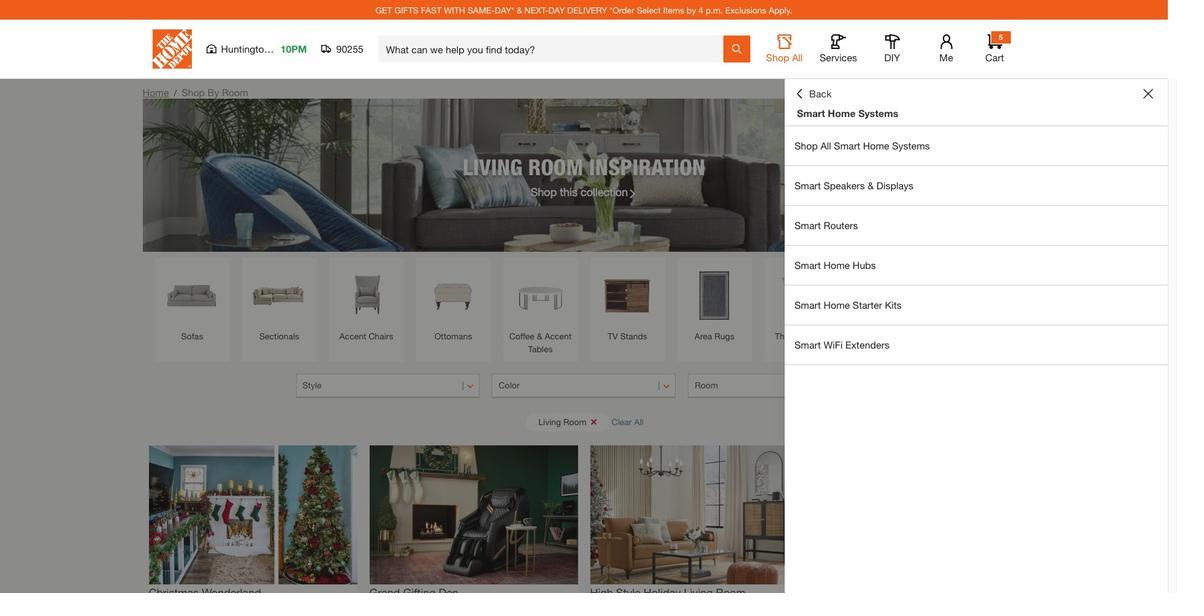 Task type: describe. For each thing, give the bounding box(es) containing it.
area rugs link
[[684, 264, 746, 343]]

throw for throw pillows
[[775, 331, 799, 342]]

routers
[[824, 220, 858, 231]]

by
[[208, 86, 219, 98]]

me button
[[927, 34, 966, 64]]

throw pillows link
[[771, 264, 833, 343]]

smart for smart speakers & displays
[[795, 180, 821, 191]]

back
[[810, 88, 832, 99]]

the home depot logo image
[[152, 29, 192, 69]]

shop this collection link
[[531, 184, 638, 200]]

kits
[[886, 299, 902, 311]]

tv stands image
[[597, 264, 659, 327]]

wifi
[[824, 339, 843, 351]]

all for shop all smart home systems
[[821, 140, 832, 152]]

day
[[549, 5, 565, 15]]

fast
[[421, 5, 442, 15]]

clear
[[612, 417, 632, 427]]

smart for smart home systems
[[797, 107, 826, 119]]

sectionals image
[[248, 264, 311, 327]]

1 accent from the left
[[340, 331, 366, 342]]

drawer close image
[[1144, 89, 1154, 99]]

get gifts fast with same-day* & next-day delivery *order select items by 4 p.m. exclusions apply.
[[376, 5, 793, 15]]

shop all smart home systems link
[[785, 126, 1169, 166]]

throw blankets image
[[858, 264, 920, 327]]

smart for smart routers
[[795, 220, 821, 231]]

speakers
[[824, 180, 865, 191]]

throw blankets
[[859, 331, 919, 342]]

home / shop by room
[[143, 86, 248, 98]]

shop all button
[[765, 34, 805, 64]]

smart for smart home starter kits
[[795, 299, 821, 311]]

accent inside the "coffee & accent tables"
[[545, 331, 572, 342]]

coffee
[[510, 331, 535, 342]]

color
[[499, 380, 520, 391]]

sofas
[[181, 331, 203, 342]]

hubs
[[853, 259, 876, 271]]

home for smart home systems
[[828, 107, 856, 119]]

displays
[[877, 180, 914, 191]]

diy
[[885, 52, 901, 63]]

home for smart home hubs
[[824, 259, 850, 271]]

coffee & accent tables image
[[509, 264, 572, 327]]

delivery
[[568, 5, 608, 15]]

area rugs image
[[684, 264, 746, 327]]

throw for throw blankets
[[859, 331, 883, 342]]

smart home hubs link
[[785, 246, 1169, 285]]

home link
[[143, 86, 169, 98]]

smart home hubs
[[795, 259, 876, 271]]

sofas link
[[161, 264, 224, 343]]

living room inspiration
[[463, 154, 706, 180]]

room button
[[689, 374, 873, 399]]

huntington park
[[221, 43, 292, 55]]

10pm
[[281, 43, 307, 55]]

living room
[[539, 417, 587, 427]]

living room button
[[527, 413, 610, 432]]

clear all
[[612, 417, 644, 427]]

chairs
[[369, 331, 394, 342]]

stands
[[621, 331, 648, 342]]

area rugs
[[695, 331, 735, 342]]

shop all smart home systems
[[795, 140, 930, 152]]

smart home systems
[[797, 107, 899, 119]]

shop for shop this collection
[[531, 185, 557, 198]]

shop this collection
[[531, 185, 628, 198]]

accent chairs
[[340, 331, 394, 342]]

sectionals link
[[248, 264, 311, 343]]

room up this
[[528, 154, 584, 180]]

1 vertical spatial &
[[868, 180, 874, 191]]

gifts
[[395, 5, 419, 15]]

throw pillows image
[[771, 264, 833, 327]]

extenders
[[846, 339, 890, 351]]

3 stretchy image image from the left
[[590, 446, 799, 585]]

ottomans link
[[422, 264, 485, 343]]

apply.
[[769, 5, 793, 15]]

shop right /
[[182, 86, 205, 98]]

living for living room
[[539, 417, 561, 427]]

room down color button at bottom
[[564, 417, 587, 427]]

smart speakers & displays link
[[785, 166, 1169, 206]]

items
[[664, 5, 685, 15]]

starter
[[853, 299, 883, 311]]

tv
[[608, 331, 618, 342]]

inspiration
[[589, 154, 706, 180]]

ottomans
[[435, 331, 473, 342]]

room right the by
[[222, 86, 248, 98]]

p.m.
[[706, 5, 723, 15]]

90255 button
[[322, 43, 364, 55]]

smart down smart home systems
[[834, 140, 861, 152]]

throw pillows
[[775, 331, 829, 342]]

smart routers
[[795, 220, 858, 231]]

menu containing shop all smart home systems
[[785, 126, 1169, 366]]

collection
[[581, 185, 628, 198]]

90255
[[336, 43, 364, 55]]

feedback link image
[[1161, 207, 1178, 274]]

smart home starter kits link
[[785, 286, 1169, 325]]

sectionals
[[259, 331, 299, 342]]

& inside the "coffee & accent tables"
[[537, 331, 543, 342]]



Task type: vqa. For each thing, say whether or not it's contained in the screenshot.
'TV Stands'
yes



Task type: locate. For each thing, give the bounding box(es) containing it.
2 horizontal spatial all
[[821, 140, 832, 152]]

park
[[272, 43, 292, 55]]

diy button
[[873, 34, 913, 64]]

cart
[[986, 52, 1005, 63]]

accent chairs image
[[335, 264, 398, 327]]

shop all
[[767, 52, 803, 63]]

1 throw from the left
[[775, 331, 799, 342]]

1 horizontal spatial stretchy image image
[[370, 446, 578, 585]]

/
[[174, 88, 177, 98]]

style
[[303, 380, 322, 391]]

home for smart home starter kits
[[824, 299, 850, 311]]

2 stretchy image image from the left
[[370, 446, 578, 585]]

smart left wifi
[[795, 339, 821, 351]]

all
[[793, 52, 803, 63], [821, 140, 832, 152], [635, 417, 644, 427]]

get
[[376, 5, 392, 15]]

exclusions
[[726, 5, 767, 15]]

all for clear all
[[635, 417, 644, 427]]

1 horizontal spatial living
[[539, 417, 561, 427]]

shop inside button
[[767, 52, 790, 63]]

1 horizontal spatial all
[[793, 52, 803, 63]]

1 horizontal spatial throw
[[859, 331, 883, 342]]

this
[[560, 185, 578, 198]]

smart inside 'link'
[[795, 259, 821, 271]]

curtains & drapes image
[[945, 264, 1008, 327]]

throw
[[775, 331, 799, 342], [859, 331, 883, 342]]

shop down apply.
[[767, 52, 790, 63]]

home left /
[[143, 86, 169, 98]]

pillows
[[802, 331, 829, 342]]

accent up the tables
[[545, 331, 572, 342]]

smart home starter kits
[[795, 299, 902, 311]]

color button
[[492, 374, 676, 399]]

0 vertical spatial &
[[517, 5, 522, 15]]

smart down back button
[[797, 107, 826, 119]]

0 vertical spatial systems
[[859, 107, 899, 119]]

1 stretchy image image from the left
[[149, 446, 357, 585]]

select
[[637, 5, 661, 15]]

2 accent from the left
[[545, 331, 572, 342]]

& right day*
[[517, 5, 522, 15]]

sofas image
[[161, 264, 224, 327]]

home left the hubs
[[824, 259, 850, 271]]

0 horizontal spatial throw
[[775, 331, 799, 342]]

area
[[695, 331, 713, 342]]

coffee & accent tables link
[[509, 264, 572, 356]]

shop for shop all
[[767, 52, 790, 63]]

What can we help you find today? search field
[[386, 36, 723, 62]]

all for shop all
[[793, 52, 803, 63]]

shop down back button
[[795, 140, 818, 152]]

cart 5
[[986, 33, 1005, 63]]

home inside 'link'
[[824, 259, 850, 271]]

0 horizontal spatial stretchy image image
[[149, 446, 357, 585]]

with
[[444, 5, 466, 15]]

accent chairs link
[[335, 264, 398, 343]]

next-
[[525, 5, 549, 15]]

home left starter
[[824, 299, 850, 311]]

1 horizontal spatial accent
[[545, 331, 572, 342]]

1 vertical spatial living
[[539, 417, 561, 427]]

1 vertical spatial systems
[[893, 140, 930, 152]]

& left displays
[[868, 180, 874, 191]]

room down 'area' on the bottom right
[[695, 380, 718, 391]]

day*
[[495, 5, 515, 15]]

living for living room inspiration
[[463, 154, 523, 180]]

smart speakers & displays
[[795, 180, 914, 191]]

tables
[[529, 344, 553, 355]]

systems
[[859, 107, 899, 119], [893, 140, 930, 152]]

*order
[[610, 5, 635, 15]]

0 horizontal spatial accent
[[340, 331, 366, 342]]

4
[[699, 5, 704, 15]]

0 vertical spatial living
[[463, 154, 523, 180]]

2 horizontal spatial stretchy image image
[[590, 446, 799, 585]]

rugs
[[715, 331, 735, 342]]

living inside button
[[539, 417, 561, 427]]

smart left speakers on the right top
[[795, 180, 821, 191]]

living
[[463, 154, 523, 180], [539, 417, 561, 427]]

accent left chairs
[[340, 331, 366, 342]]

menu
[[785, 126, 1169, 366]]

smart for smart wifi extenders
[[795, 339, 821, 351]]

smart
[[797, 107, 826, 119], [834, 140, 861, 152], [795, 180, 821, 191], [795, 220, 821, 231], [795, 259, 821, 271], [795, 299, 821, 311], [795, 339, 821, 351]]

room
[[222, 86, 248, 98], [528, 154, 584, 180], [695, 380, 718, 391], [564, 417, 587, 427]]

back button
[[795, 88, 832, 100]]

by
[[687, 5, 697, 15]]

style button
[[296, 374, 480, 399]]

1 vertical spatial all
[[821, 140, 832, 152]]

tv stands link
[[597, 264, 659, 343]]

smart left routers
[[795, 220, 821, 231]]

all down smart home systems
[[821, 140, 832, 152]]

&
[[517, 5, 522, 15], [868, 180, 874, 191], [537, 331, 543, 342]]

stretchy image image
[[149, 446, 357, 585], [370, 446, 578, 585], [590, 446, 799, 585]]

& up the tables
[[537, 331, 543, 342]]

throw left pillows
[[775, 331, 799, 342]]

home down back
[[828, 107, 856, 119]]

2 throw from the left
[[859, 331, 883, 342]]

throw blankets link
[[858, 264, 920, 343]]

clear all button
[[612, 411, 644, 434]]

smart wifi extenders
[[795, 339, 890, 351]]

home down smart home systems
[[864, 140, 890, 152]]

smart down smart routers
[[795, 259, 821, 271]]

blankets
[[886, 331, 919, 342]]

smart wifi extenders link
[[785, 326, 1169, 365]]

home
[[143, 86, 169, 98], [828, 107, 856, 119], [864, 140, 890, 152], [824, 259, 850, 271], [824, 299, 850, 311]]

smart routers link
[[785, 206, 1169, 245]]

shop left this
[[531, 185, 557, 198]]

shop for shop all smart home systems
[[795, 140, 818, 152]]

services button
[[819, 34, 859, 64]]

tv stands
[[608, 331, 648, 342]]

throw left blankets
[[859, 331, 883, 342]]

0 vertical spatial all
[[793, 52, 803, 63]]

services
[[820, 52, 858, 63]]

coffee & accent tables
[[510, 331, 572, 355]]

systems up displays
[[893, 140, 930, 152]]

systems up shop all smart home systems
[[859, 107, 899, 119]]

0 horizontal spatial living
[[463, 154, 523, 180]]

all right the clear at bottom right
[[635, 417, 644, 427]]

2 vertical spatial &
[[537, 331, 543, 342]]

huntington
[[221, 43, 270, 55]]

smart for smart home hubs
[[795, 259, 821, 271]]

smart up throw pillows
[[795, 299, 821, 311]]

same-
[[468, 5, 495, 15]]

ottomans image
[[422, 264, 485, 327]]

systems inside menu
[[893, 140, 930, 152]]

0 horizontal spatial all
[[635, 417, 644, 427]]

2 horizontal spatial &
[[868, 180, 874, 191]]

me
[[940, 52, 954, 63]]

1 horizontal spatial &
[[537, 331, 543, 342]]

5
[[999, 33, 1004, 42]]

2 vertical spatial all
[[635, 417, 644, 427]]

accent
[[340, 331, 366, 342], [545, 331, 572, 342]]

all up back button
[[793, 52, 803, 63]]

0 horizontal spatial &
[[517, 5, 522, 15]]

shop
[[767, 52, 790, 63], [182, 86, 205, 98], [795, 140, 818, 152], [531, 185, 557, 198]]



